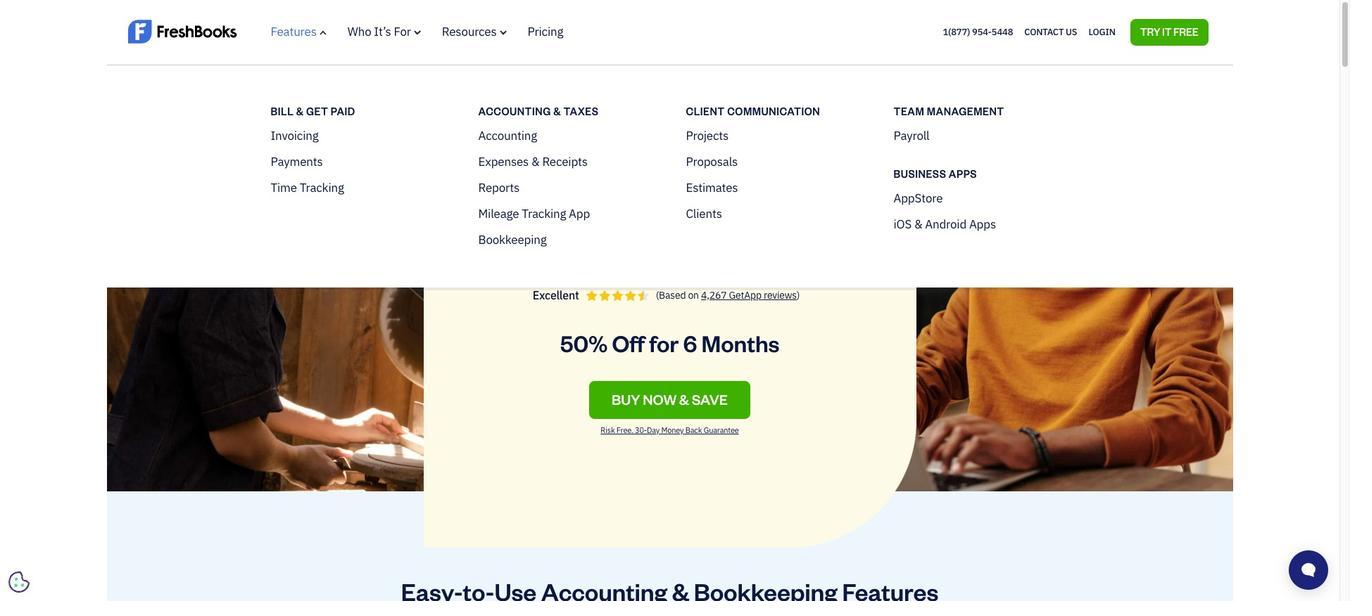 Task type: locate. For each thing, give the bounding box(es) containing it.
team
[[894, 105, 924, 117]]

2 accounting from the top
[[478, 128, 537, 143]]

50% off for 6 months
[[560, 329, 779, 358]]

clients
[[686, 206, 722, 221]]

mileage tracking app link
[[478, 205, 658, 223]]

reports link
[[478, 179, 658, 197]]

buy now & save link
[[589, 382, 750, 420]]

apps
[[949, 167, 977, 180], [969, 216, 996, 232]]

contact
[[1024, 26, 1064, 38]]

1 vertical spatial accounting
[[478, 128, 537, 143]]

try
[[1140, 25, 1160, 38]]

resources
[[442, 24, 497, 39]]

guarantee
[[704, 426, 739, 436]]

954-
[[972, 26, 992, 38]]

tracking for mileage
[[522, 206, 566, 221]]

5448
[[992, 26, 1013, 38]]

accounting
[[478, 105, 551, 117], [478, 128, 537, 143]]

& for bill
[[296, 105, 304, 117]]

& left the taxes
[[553, 105, 561, 117]]

reviews
[[764, 289, 797, 302]]

off
[[612, 329, 645, 358]]

bill & get paid
[[271, 105, 355, 117]]

apps up appstore link
[[949, 167, 977, 180]]

now
[[643, 391, 676, 409]]

1 horizontal spatial tracking
[[522, 206, 566, 221]]

tracking down payments
[[300, 180, 344, 195]]

expenses & receipts link
[[478, 153, 658, 171]]

paid
[[331, 105, 355, 117]]

& right now at the bottom
[[679, 391, 689, 409]]

money
[[661, 426, 684, 436]]

4,267 getapp reviews link
[[701, 289, 797, 302]]

expenses
[[478, 154, 529, 169]]

& left receipts
[[531, 154, 540, 169]]

1(877) 954-5448
[[943, 26, 1013, 38]]

pricing link
[[528, 24, 563, 39]]

try it free link
[[1130, 19, 1208, 46]]

& for accounting
[[553, 105, 561, 117]]

1(877) 954-5448 link
[[943, 26, 1013, 38]]

tracking down reports "link"
[[522, 206, 566, 221]]

clients link
[[686, 205, 865, 223]]

projects link
[[686, 127, 865, 145]]

& right ios
[[914, 216, 922, 232]]

1 vertical spatial tracking
[[522, 206, 566, 221]]

apps down appstore link
[[969, 216, 996, 232]]

login
[[1088, 26, 1115, 38]]

bill & get paid link
[[271, 103, 450, 119]]

1 accounting from the top
[[478, 105, 551, 117]]

appstore link
[[894, 190, 1073, 207]]

it's
[[374, 24, 391, 39]]

accounting & taxes link
[[478, 103, 658, 119]]

contact us link
[[1024, 23, 1077, 41]]

risk free. 30-day money back guarantee
[[601, 426, 739, 436]]

0 vertical spatial accounting
[[478, 105, 551, 117]]

0 vertical spatial apps
[[949, 167, 977, 180]]

payments link
[[271, 153, 450, 171]]

reports
[[478, 180, 519, 195]]

contact us
[[1024, 26, 1077, 38]]

mileage
[[478, 206, 519, 221]]

buy now & save
[[612, 391, 728, 409]]

risk
[[601, 426, 615, 436]]

estimates link
[[686, 179, 865, 197]]

ios & android apps
[[894, 216, 996, 232]]

1(877)
[[943, 26, 970, 38]]

free.
[[617, 426, 633, 436]]

who
[[348, 24, 371, 39]]

tracking inside 'mileage tracking app' link
[[522, 206, 566, 221]]

1 vertical spatial apps
[[969, 216, 996, 232]]

projects
[[686, 128, 729, 143]]

0 horizontal spatial tracking
[[300, 180, 344, 195]]

appstore
[[894, 190, 943, 206]]

& left get
[[296, 105, 304, 117]]

(based
[[656, 289, 686, 302]]

free
[[1173, 25, 1198, 38]]

getapp
[[729, 289, 762, 302]]

mileage tracking app
[[478, 206, 590, 221]]

0 vertical spatial tracking
[[300, 180, 344, 195]]

accounting for accounting & taxes
[[478, 105, 551, 117]]

&
[[296, 105, 304, 117], [553, 105, 561, 117], [531, 154, 540, 169], [914, 216, 922, 232], [679, 391, 689, 409]]

ios & android apps link
[[894, 216, 1073, 233]]

bookkeeping
[[478, 232, 547, 247]]

day
[[647, 426, 660, 436]]

tracking inside the time tracking 'link'
[[300, 180, 344, 195]]

team management
[[894, 105, 1004, 117]]

& for ios
[[914, 216, 922, 232]]

business
[[894, 167, 946, 180]]

star rating image
[[586, 291, 649, 301]]



Task type: describe. For each thing, give the bounding box(es) containing it.
back
[[685, 426, 702, 436]]

features link
[[271, 24, 326, 39]]

client communication
[[686, 105, 820, 117]]

business apps
[[894, 167, 977, 180]]

& for expenses
[[531, 154, 540, 169]]

30-
[[635, 426, 647, 436]]

payments
[[271, 154, 323, 169]]

business apps link
[[894, 166, 1073, 181]]

receipts
[[542, 154, 588, 169]]

proposals
[[686, 154, 738, 169]]

tracking for time
[[300, 180, 344, 195]]

on
[[688, 289, 699, 302]]

6
[[683, 329, 697, 358]]

time tracking link
[[271, 179, 450, 197]]

risk free. 30-day money back guarantee link
[[595, 426, 744, 447]]

accounting & taxes
[[478, 105, 599, 117]]

for
[[394, 24, 411, 39]]

payroll
[[894, 128, 930, 143]]

payroll link
[[894, 127, 1073, 145]]

pricing
[[528, 24, 563, 39]]

who it's for
[[348, 24, 411, 39]]

time tracking
[[271, 180, 344, 195]]

cookie consent banner dialog
[[11, 429, 222, 591]]

months
[[701, 329, 779, 358]]

features
[[271, 24, 317, 39]]

bookkeeping link
[[478, 231, 658, 249]]

expenses & receipts
[[478, 154, 588, 169]]

estimates
[[686, 180, 738, 195]]

android
[[925, 216, 967, 232]]

excellent
[[533, 288, 579, 303]]

buy
[[612, 391, 640, 409]]

communication
[[727, 105, 820, 117]]

invoicing
[[271, 128, 318, 143]]

us
[[1066, 26, 1077, 38]]

proposals link
[[686, 153, 865, 171]]

team management link
[[894, 103, 1073, 119]]

login link
[[1088, 23, 1115, 41]]

app
[[569, 206, 590, 221]]

bill
[[271, 105, 294, 117]]

management
[[927, 105, 1004, 117]]

50%
[[560, 329, 608, 358]]

accounting link
[[478, 127, 658, 145]]

get
[[306, 105, 328, 117]]

it
[[1162, 25, 1172, 38]]

4,267
[[701, 289, 727, 302]]

cookie preferences image
[[8, 572, 30, 593]]

)
[[797, 289, 800, 302]]

client
[[686, 105, 725, 117]]

client communication link
[[686, 103, 865, 119]]

invoicing link
[[271, 127, 450, 145]]

time
[[271, 180, 297, 195]]

ios
[[894, 216, 912, 232]]

for
[[649, 329, 679, 358]]

accounting for accounting
[[478, 128, 537, 143]]

save
[[692, 391, 728, 409]]

freshbooks logo image
[[128, 18, 237, 45]]

who it's for link
[[348, 24, 421, 39]]

(based on 4,267 getapp reviews )
[[656, 289, 800, 302]]

try it free
[[1140, 25, 1198, 38]]

taxes
[[563, 105, 599, 117]]

resources link
[[442, 24, 507, 39]]



Task type: vqa. For each thing, say whether or not it's contained in the screenshot.
the middle "4.5 Excellent"
no



